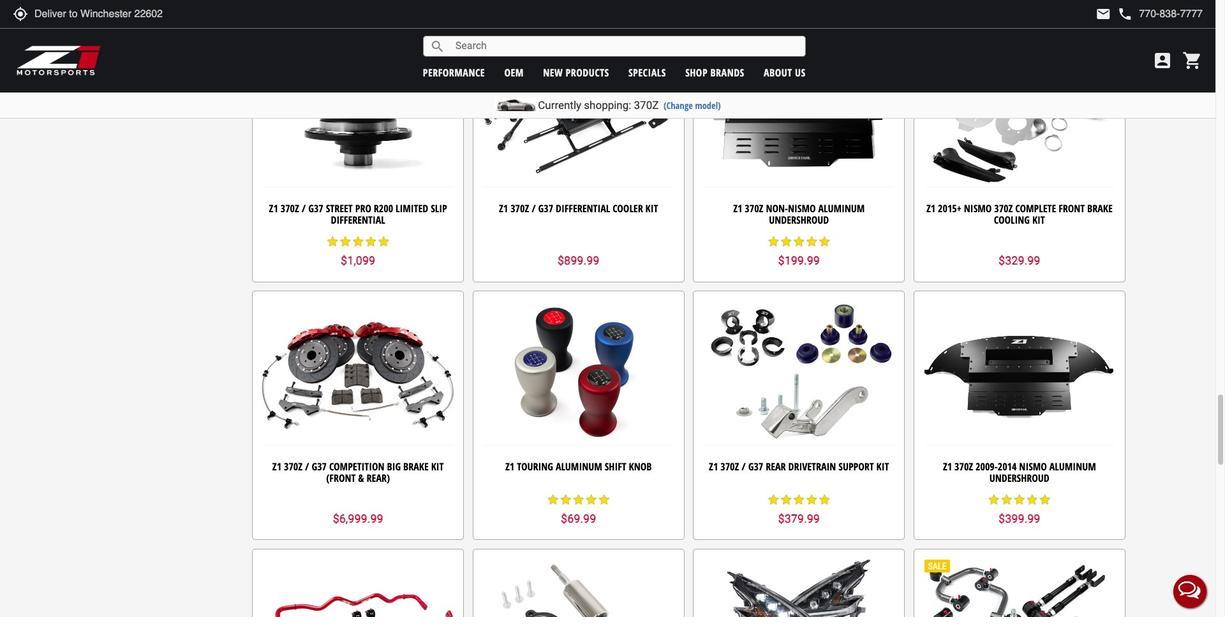 Task type: describe. For each thing, give the bounding box(es) containing it.
z1 370z / g37 street pro r200 limited slip differential
[[269, 202, 447, 227]]

specials link
[[629, 65, 666, 79]]

limited
[[396, 202, 429, 216]]

currently
[[538, 99, 582, 112]]

$69.99
[[561, 512, 596, 526]]

about us link
[[764, 65, 806, 79]]

shift
[[605, 460, 627, 474]]

2014
[[998, 460, 1017, 474]]

knob
[[629, 460, 652, 474]]

support
[[839, 460, 874, 474]]

/ for differential
[[532, 202, 536, 216]]

cooler
[[613, 202, 643, 216]]

undershroud inside the z1 370z 2009-2014 nismo aluminum undershroud
[[990, 472, 1050, 486]]

search
[[430, 39, 445, 54]]

kit inside z1 370z / g37 competition big brake kit (front & rear)
[[431, 460, 444, 474]]

nismo inside z1 2015+ nismo 370z complete front brake cooling kit
[[964, 202, 992, 216]]

competition
[[329, 460, 385, 474]]

cooling
[[994, 213, 1030, 227]]

shopping_cart link
[[1180, 50, 1203, 71]]

nismo inside the z1 370z 2009-2014 nismo aluminum undershroud
[[1020, 460, 1047, 474]]

phone
[[1118, 6, 1133, 22]]

z1 370z / g37 rear drivetrain support kit
[[709, 460, 890, 474]]

z1 motorsports logo image
[[16, 45, 102, 77]]

$379.99
[[779, 512, 820, 526]]

370z for z1 370z / g37 differential cooler kit
[[511, 202, 529, 216]]

z1 for z1 touring aluminum shift knob
[[506, 460, 515, 474]]

z1 2015+ nismo 370z complete front brake cooling kit
[[927, 202, 1113, 227]]

$199.99
[[779, 254, 820, 268]]

street
[[326, 202, 353, 216]]

phone link
[[1118, 6, 1203, 22]]

mail link
[[1096, 6, 1112, 22]]

z1 370z / g37 differential cooler kit
[[499, 202, 658, 216]]

pro
[[355, 202, 371, 216]]

370z for z1 370z 2009-2014 nismo aluminum undershroud
[[955, 460, 974, 474]]

r200
[[374, 202, 393, 216]]

370z for z1 370z / g37 competition big brake kit (front & rear)
[[284, 460, 303, 474]]

nismo inside z1 370z non-nismo aluminum undershroud
[[788, 202, 816, 216]]

shopping_cart
[[1183, 50, 1203, 71]]

my_location
[[13, 6, 28, 22]]

$899.99
[[558, 254, 600, 268]]

z1 370z 2009-2014 nismo aluminum undershroud
[[943, 460, 1097, 486]]

g37 for rear
[[749, 460, 764, 474]]

370z for z1 370z / g37 rear drivetrain support kit
[[721, 460, 739, 474]]

z1 for z1 370z / g37 competition big brake kit (front & rear)
[[272, 460, 282, 474]]

complete
[[1016, 202, 1057, 216]]

front
[[1059, 202, 1085, 216]]

(front
[[326, 472, 356, 486]]

touring
[[517, 460, 553, 474]]

big
[[387, 460, 401, 474]]

z1 370z / g37 competition big brake kit (front & rear)
[[272, 460, 444, 486]]

aluminum inside z1 370z non-nismo aluminum undershroud
[[819, 202, 865, 216]]

drivetrain
[[789, 460, 836, 474]]

1 horizontal spatial differential
[[556, 202, 610, 216]]

$1,099
[[341, 254, 375, 268]]

star star star star star $199.99
[[767, 236, 831, 268]]

2015+
[[938, 202, 962, 216]]

brake for big
[[404, 460, 429, 474]]

370z for z1 370z / g37 street pro r200 limited slip differential
[[281, 202, 299, 216]]

mail
[[1096, 6, 1112, 22]]

new products
[[543, 65, 609, 79]]

aluminum inside the z1 370z 2009-2014 nismo aluminum undershroud
[[1050, 460, 1097, 474]]



Task type: vqa. For each thing, say whether or not it's contained in the screenshot.
"Us"
yes



Task type: locate. For each thing, give the bounding box(es) containing it.
/ inside z1 370z / g37 competition big brake kit (front & rear)
[[305, 460, 309, 474]]

370z inside z1 370z non-nismo aluminum undershroud
[[745, 202, 764, 216]]

slip
[[431, 202, 447, 216]]

star star star star star $399.99
[[988, 494, 1052, 526]]

1 horizontal spatial undershroud
[[990, 472, 1050, 486]]

z1 for z1 370z / g37 rear drivetrain support kit
[[709, 460, 718, 474]]

1 vertical spatial brake
[[404, 460, 429, 474]]

us
[[795, 65, 806, 79]]

(change
[[664, 100, 693, 112]]

1 vertical spatial undershroud
[[990, 472, 1050, 486]]

0 horizontal spatial differential
[[331, 213, 385, 227]]

oem
[[505, 65, 524, 79]]

z1 for z1 370z / g37 street pro r200 limited slip differential
[[269, 202, 278, 216]]

undershroud
[[769, 213, 829, 227], [990, 472, 1050, 486]]

undershroud up 'star star star star star $399.99'
[[990, 472, 1050, 486]]

kit right cooler
[[646, 202, 658, 216]]

0 vertical spatial brake
[[1088, 202, 1113, 216]]

z1 for z1 2015+ nismo 370z complete front brake cooling kit
[[927, 202, 936, 216]]

brake right front in the right of the page
[[1088, 202, 1113, 216]]

0 horizontal spatial nismo
[[788, 202, 816, 216]]

/ for competition
[[305, 460, 309, 474]]

brands
[[711, 65, 745, 79]]

kit right big
[[431, 460, 444, 474]]

$399.99
[[999, 512, 1041, 526]]

brake inside z1 370z / g37 competition big brake kit (front & rear)
[[404, 460, 429, 474]]

differential inside z1 370z / g37 street pro r200 limited slip differential
[[331, 213, 385, 227]]

$329.99
[[999, 254, 1041, 268]]

370z inside the z1 370z 2009-2014 nismo aluminum undershroud
[[955, 460, 974, 474]]

differential left cooler
[[556, 202, 610, 216]]

nismo right 2015+
[[964, 202, 992, 216]]

performance
[[423, 65, 485, 79]]

z1 for z1 370z 2009-2014 nismo aluminum undershroud
[[943, 460, 953, 474]]

differential
[[556, 202, 610, 216], [331, 213, 385, 227]]

star star star star star $69.99
[[547, 494, 611, 526]]

0 horizontal spatial undershroud
[[769, 213, 829, 227]]

currently shopping: 370z (change model)
[[538, 99, 721, 112]]

g37 for differential
[[539, 202, 554, 216]]

g37
[[308, 202, 323, 216], [539, 202, 554, 216], [312, 460, 327, 474], [749, 460, 764, 474]]

shop brands link
[[686, 65, 745, 79]]

oem link
[[505, 65, 524, 79]]

shop
[[686, 65, 708, 79]]

z1
[[269, 202, 278, 216], [499, 202, 508, 216], [734, 202, 743, 216], [927, 202, 936, 216], [272, 460, 282, 474], [506, 460, 515, 474], [709, 460, 718, 474], [943, 460, 953, 474]]

differential up star star star star star $1,099
[[331, 213, 385, 227]]

z1 for z1 370z / g37 differential cooler kit
[[499, 202, 508, 216]]

g37 inside z1 370z / g37 street pro r200 limited slip differential
[[308, 202, 323, 216]]

z1 inside z1 2015+ nismo 370z complete front brake cooling kit
[[927, 202, 936, 216]]

370z inside z1 370z / g37 competition big brake kit (front & rear)
[[284, 460, 303, 474]]

z1 for z1 370z non-nismo aluminum undershroud
[[734, 202, 743, 216]]

2 horizontal spatial aluminum
[[1050, 460, 1097, 474]]

rear)
[[367, 472, 390, 486]]

z1 inside z1 370z / g37 street pro r200 limited slip differential
[[269, 202, 278, 216]]

brake
[[1088, 202, 1113, 216], [404, 460, 429, 474]]

z1 inside z1 370z / g37 competition big brake kit (front & rear)
[[272, 460, 282, 474]]

g37 for street
[[308, 202, 323, 216]]

&
[[358, 472, 364, 486]]

0 horizontal spatial aluminum
[[556, 460, 602, 474]]

nismo up star star star star star $199.99
[[788, 202, 816, 216]]

1 horizontal spatial nismo
[[964, 202, 992, 216]]

1 horizontal spatial aluminum
[[819, 202, 865, 216]]

mail phone
[[1096, 6, 1133, 22]]

0 horizontal spatial brake
[[404, 460, 429, 474]]

specials
[[629, 65, 666, 79]]

/
[[302, 202, 306, 216], [532, 202, 536, 216], [305, 460, 309, 474], [742, 460, 746, 474]]

model)
[[695, 100, 721, 112]]

g37 inside z1 370z / g37 competition big brake kit (front & rear)
[[312, 460, 327, 474]]

star
[[326, 236, 339, 249], [339, 236, 352, 249], [352, 236, 365, 249], [365, 236, 377, 249], [377, 236, 390, 249], [767, 236, 780, 249], [780, 236, 793, 249], [793, 236, 806, 249], [806, 236, 819, 249], [819, 236, 831, 249], [547, 494, 560, 507], [560, 494, 572, 507], [572, 494, 585, 507], [585, 494, 598, 507], [598, 494, 611, 507], [767, 494, 780, 507], [780, 494, 793, 507], [793, 494, 806, 507], [806, 494, 819, 507], [819, 494, 831, 507], [988, 494, 1001, 507], [1001, 494, 1014, 507], [1014, 494, 1026, 507], [1026, 494, 1039, 507], [1039, 494, 1052, 507]]

new
[[543, 65, 563, 79]]

z1 inside z1 370z non-nismo aluminum undershroud
[[734, 202, 743, 216]]

new products link
[[543, 65, 609, 79]]

/ for street
[[302, 202, 306, 216]]

370z
[[634, 99, 659, 112], [281, 202, 299, 216], [511, 202, 529, 216], [745, 202, 764, 216], [995, 202, 1013, 216], [284, 460, 303, 474], [721, 460, 739, 474], [955, 460, 974, 474]]

nismo right 2014
[[1020, 460, 1047, 474]]

0 vertical spatial undershroud
[[769, 213, 829, 227]]

aluminum
[[819, 202, 865, 216], [556, 460, 602, 474], [1050, 460, 1097, 474]]

undershroud inside z1 370z non-nismo aluminum undershroud
[[769, 213, 829, 227]]

account_box link
[[1150, 50, 1177, 71]]

z1 touring aluminum shift knob
[[506, 460, 652, 474]]

brake for front
[[1088, 202, 1113, 216]]

star star star star star $379.99
[[767, 494, 831, 526]]

kit
[[646, 202, 658, 216], [1033, 213, 1045, 227], [431, 460, 444, 474], [877, 460, 890, 474]]

$6,999.99
[[333, 512, 383, 526]]

kit right 'support'
[[877, 460, 890, 474]]

about us
[[764, 65, 806, 79]]

shop brands
[[686, 65, 745, 79]]

(change model) link
[[664, 100, 721, 112]]

2 horizontal spatial nismo
[[1020, 460, 1047, 474]]

about
[[764, 65, 793, 79]]

370z for z1 370z non-nismo aluminum undershroud
[[745, 202, 764, 216]]

brake inside z1 2015+ nismo 370z complete front brake cooling kit
[[1088, 202, 1113, 216]]

shopping:
[[584, 99, 632, 112]]

z1 370z non-nismo aluminum undershroud
[[734, 202, 865, 227]]

nismo
[[788, 202, 816, 216], [964, 202, 992, 216], [1020, 460, 1047, 474]]

account_box
[[1153, 50, 1173, 71]]

performance link
[[423, 65, 485, 79]]

370z inside z1 370z / g37 street pro r200 limited slip differential
[[281, 202, 299, 216]]

g37 for competition
[[312, 460, 327, 474]]

Search search field
[[445, 36, 805, 56]]

non-
[[766, 202, 788, 216]]

brake right big
[[404, 460, 429, 474]]

undershroud up star star star star star $199.99
[[769, 213, 829, 227]]

kit right cooling
[[1033, 213, 1045, 227]]

/ for rear
[[742, 460, 746, 474]]

/ inside z1 370z / g37 street pro r200 limited slip differential
[[302, 202, 306, 216]]

370z inside z1 2015+ nismo 370z complete front brake cooling kit
[[995, 202, 1013, 216]]

star star star star star $1,099
[[326, 236, 390, 268]]

z1 inside the z1 370z 2009-2014 nismo aluminum undershroud
[[943, 460, 953, 474]]

2009-
[[976, 460, 998, 474]]

kit inside z1 2015+ nismo 370z complete front brake cooling kit
[[1033, 213, 1045, 227]]

products
[[566, 65, 609, 79]]

1 horizontal spatial brake
[[1088, 202, 1113, 216]]

rear
[[766, 460, 786, 474]]



